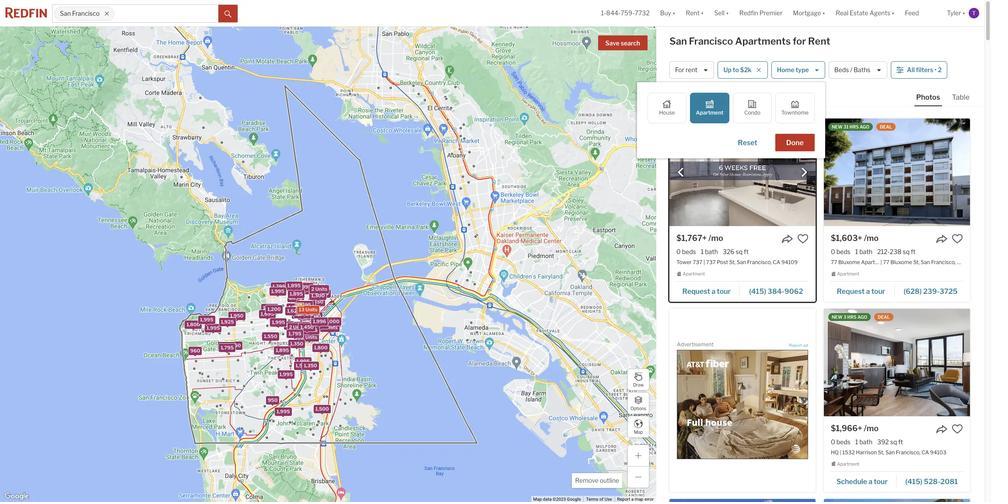 Task type: locate. For each thing, give the bounding box(es) containing it.
212-238 sq ft
[[877, 248, 916, 256]]

• for filters
[[935, 66, 937, 74]]

a down "77 bluxome apartments"
[[866, 287, 870, 296]]

1 horizontal spatial st,
[[878, 449, 884, 456]]

0 horizontal spatial request a tour button
[[677, 284, 740, 297]]

2 ▾ from the left
[[701, 9, 704, 17]]

francisco down sell
[[689, 35, 733, 47]]

0 horizontal spatial francisco,
[[747, 259, 772, 266]]

new 15 hrs ago
[[677, 124, 715, 130]]

premier
[[760, 9, 783, 17]]

beds down the $1,603+
[[837, 248, 851, 256]]

san down 326 sq ft
[[737, 259, 746, 266]]

remove
[[575, 477, 599, 484]]

favorite button image up | 77 bluxome st, san francisco, ca 94107
[[952, 233, 963, 245]]

request a tour button down "77 bluxome apartments"
[[831, 284, 895, 297]]

new 3 hrs ago
[[832, 315, 867, 320]]

1 horizontal spatial francisco
[[689, 35, 733, 47]]

tour for $1,767+ /mo
[[717, 287, 731, 296]]

392
[[877, 438, 889, 446]]

for rent
[[675, 66, 698, 74]]

1 vertical spatial 1,800
[[314, 344, 328, 351]]

request
[[682, 287, 710, 296], [837, 287, 865, 296]]

francisco left remove san francisco icon
[[72, 10, 100, 17]]

1 vertical spatial francisco
[[689, 35, 733, 47]]

apartment down sort
[[696, 109, 724, 116]]

0 vertical spatial •
[[935, 66, 937, 74]]

francisco, down 326 sq ft
[[747, 259, 772, 266]]

favorite button checkbox
[[797, 233, 809, 245], [952, 424, 963, 435]]

rent inside rent ▾ dropdown button
[[686, 9, 700, 17]]

units
[[315, 286, 327, 292], [298, 304, 310, 310], [305, 307, 318, 313], [305, 308, 317, 315], [304, 309, 316, 315], [304, 310, 316, 316], [293, 324, 305, 330], [326, 325, 338, 331], [305, 334, 317, 340]]

1 for $1,603+
[[855, 248, 858, 256]]

report ad
[[789, 343, 808, 348]]

0 horizontal spatial 77
[[831, 259, 837, 266]]

1,800
[[187, 322, 200, 328], [314, 344, 328, 351]]

2 request a tour from the left
[[837, 287, 885, 296]]

0 horizontal spatial ca
[[773, 259, 780, 266]]

1 horizontal spatial favorite button checkbox
[[952, 424, 963, 435]]

• left sort
[[703, 92, 705, 99]]

agents
[[870, 9, 891, 17]]

hrs for $1,603+
[[850, 124, 859, 130]]

bluxome
[[838, 259, 860, 266], [891, 259, 912, 266]]

a right the schedule
[[869, 478, 873, 486]]

1-844-759-7732
[[601, 9, 650, 17]]

a inside schedule a tour button
[[869, 478, 873, 486]]

1,350
[[290, 341, 303, 347], [304, 362, 317, 368], [304, 362, 317, 368]]

▾ right mortgage
[[823, 9, 825, 17]]

report for report ad
[[789, 343, 802, 348]]

0 for $1,767+
[[677, 248, 681, 256]]

request a tour up "new 3 hrs ago"
[[837, 287, 885, 296]]

0 horizontal spatial request
[[682, 287, 710, 296]]

1,575
[[296, 362, 309, 369]]

| left post
[[704, 259, 705, 266]]

st, down 212-238 sq ft
[[913, 259, 920, 266]]

0 horizontal spatial rent
[[686, 9, 700, 17]]

mortgage ▾ button
[[793, 0, 825, 26]]

photo of 1330 bush st, san francisco, ca 94109 image
[[670, 499, 816, 502]]

tour inside button
[[874, 478, 888, 486]]

report inside button
[[789, 343, 802, 348]]

94109
[[781, 259, 798, 266]]

0 horizontal spatial 737
[[693, 259, 703, 266]]

737 left post
[[706, 259, 716, 266]]

0 vertical spatial rent
[[686, 9, 700, 17]]

ft up the hq | 1532 harrison st, san francisco, ca 94103
[[898, 438, 903, 446]]

77 down the $1,603+
[[831, 259, 837, 266]]

▾ left sell
[[701, 9, 704, 17]]

rent right for
[[808, 35, 830, 47]]

for rent button
[[670, 61, 714, 79]]

1 ▾ from the left
[[673, 9, 675, 17]]

1,175
[[296, 309, 308, 316]]

1 horizontal spatial francisco,
[[896, 449, 921, 456]]

1 737 from the left
[[693, 259, 703, 266]]

94107
[[966, 259, 982, 266]]

tour down "77 bluxome apartments"
[[871, 287, 885, 296]]

77
[[831, 259, 837, 266], [883, 259, 890, 266]]

new for $1,603+
[[832, 124, 843, 130]]

a for $1,603+
[[866, 287, 870, 296]]

| down the 212- at right
[[881, 259, 882, 266]]

1 vertical spatial •
[[703, 92, 705, 99]]

1 horizontal spatial 1,925
[[314, 322, 327, 328]]

(415) left 384-
[[749, 287, 766, 296]]

ad region
[[677, 350, 808, 460]]

2 request from the left
[[837, 287, 865, 296]]

1 bath down $1,767+ /mo
[[701, 248, 718, 256]]

beds up "1532"
[[837, 438, 851, 446]]

0 vertical spatial report
[[789, 343, 802, 348]]

1 vertical spatial apartments
[[861, 259, 891, 266]]

0 vertical spatial francisco
[[72, 10, 100, 17]]

apartment down "77 bluxome apartments"
[[837, 271, 860, 277]]

▾
[[673, 9, 675, 17], [701, 9, 704, 17], [726, 9, 729, 17], [823, 9, 825, 17], [892, 9, 895, 17], [963, 9, 965, 17]]

0 up tower
[[677, 248, 681, 256]]

1 bluxome from the left
[[838, 259, 860, 266]]

1 request a tour button from the left
[[677, 284, 740, 297]]

1 up "77 bluxome apartments"
[[855, 248, 858, 256]]

0 horizontal spatial (415)
[[749, 287, 766, 296]]

apartment for $1,603+
[[837, 271, 860, 277]]

1,800 down 5
[[314, 344, 328, 351]]

950
[[268, 397, 278, 403]]

bath for $1,966+
[[860, 438, 873, 446]]

1 bath up "77 bluxome apartments"
[[855, 248, 873, 256]]

3725
[[940, 287, 958, 296]]

2
[[938, 66, 942, 74], [311, 286, 314, 292], [301, 308, 304, 315], [300, 309, 303, 315], [289, 324, 292, 330], [301, 334, 304, 340]]

1 horizontal spatial request
[[837, 287, 865, 296]]

81
[[670, 91, 677, 99]]

bath up "harrison" at right bottom
[[860, 438, 873, 446]]

map left data
[[533, 497, 542, 502]]

1 vertical spatial report
[[617, 497, 630, 502]]

bluxome down 212-238 sq ft
[[891, 259, 912, 266]]

apartment down tower
[[683, 271, 705, 277]]

0 horizontal spatial •
[[703, 92, 705, 99]]

a down the tower 737 | 737 post st, san francisco, ca 94109
[[712, 287, 716, 296]]

hrs for $1,966+
[[847, 315, 857, 320]]

212-
[[877, 248, 890, 256]]

1 horizontal spatial (415)
[[905, 478, 923, 486]]

save
[[605, 39, 620, 47]]

remove outline
[[575, 477, 619, 484]]

1 down $1,767+ /mo
[[701, 248, 704, 256]]

a for $1,966+
[[869, 478, 873, 486]]

0 beds down the $1,603+
[[831, 248, 851, 256]]

0 beds
[[677, 248, 696, 256], [831, 248, 851, 256], [831, 438, 851, 446]]

done
[[786, 139, 804, 147]]

option group containing house
[[648, 93, 815, 123]]

1 vertical spatial rent
[[808, 35, 830, 47]]

bluxome down the $1,603+
[[838, 259, 860, 266]]

1 bath for $1,966+
[[855, 438, 873, 446]]

1 horizontal spatial report
[[789, 343, 802, 348]]

new for $1,966+
[[832, 315, 843, 320]]

san left remove san francisco icon
[[60, 10, 71, 17]]

/mo for $1,767+ /mo
[[709, 234, 723, 243]]

0 horizontal spatial francisco
[[72, 10, 100, 17]]

1,925
[[221, 319, 234, 325], [314, 322, 327, 328]]

ca
[[773, 259, 780, 266], [957, 259, 964, 266], [922, 449, 929, 456]]

favorite button image
[[797, 233, 809, 245], [952, 233, 963, 245]]

0 vertical spatial favorite button checkbox
[[797, 233, 809, 245]]

▾ right "agents"
[[892, 9, 895, 17]]

ca left '94103'
[[922, 449, 929, 456]]

3 ▾ from the left
[[726, 9, 729, 17]]

schedule a tour
[[837, 478, 888, 486]]

report left map
[[617, 497, 630, 502]]

1,600
[[307, 313, 321, 319]]

0 vertical spatial (415)
[[749, 287, 766, 296]]

0 horizontal spatial bluxome
[[838, 259, 860, 266]]

beds / baths
[[834, 66, 871, 74]]

use
[[605, 497, 612, 502]]

request up "new 3 hrs ago"
[[837, 287, 865, 296]]

st,
[[729, 259, 736, 266], [913, 259, 920, 266], [878, 449, 884, 456]]

1,200
[[267, 306, 281, 312]]

dialog containing reset
[[637, 82, 825, 158]]

1 favorite button image from the left
[[797, 233, 809, 245]]

0 vertical spatial apartments
[[735, 35, 791, 47]]

0 up hq on the bottom right of page
[[831, 438, 835, 446]]

▾ right sell
[[726, 9, 729, 17]]

beds for $1,767+
[[682, 248, 696, 256]]

favorite button image up 94109
[[797, 233, 809, 245]]

sort
[[709, 91, 722, 99]]

st, down 392
[[878, 449, 884, 456]]

| right hq on the bottom right of page
[[840, 449, 841, 456]]

1 horizontal spatial 737
[[706, 259, 716, 266]]

0 horizontal spatial sq
[[736, 248, 743, 256]]

home type button
[[771, 61, 825, 79]]

737
[[693, 259, 703, 266], [706, 259, 716, 266]]

4 ▾ from the left
[[823, 9, 825, 17]]

0 down the $1,603+
[[831, 248, 835, 256]]

tour up 'photo of 639 geary st, san francisco, ca 94102'
[[874, 478, 888, 486]]

up to $2k button
[[718, 61, 768, 79]]

None search field
[[114, 5, 218, 22]]

request a tour button down post
[[677, 284, 740, 297]]

6 ▾ from the left
[[963, 9, 965, 17]]

ft up the tower 737 | 737 post st, san francisco, ca 94109
[[744, 248, 749, 256]]

0 horizontal spatial favorite button image
[[797, 233, 809, 245]]

1 horizontal spatial request a tour button
[[831, 284, 895, 297]]

2,000 up 5 units
[[325, 318, 339, 324]]

bath for $1,767+
[[705, 248, 718, 256]]

(415) 384-9062 link
[[740, 283, 809, 298]]

report left ad
[[789, 343, 802, 348]]

1,500
[[315, 406, 329, 412]]

francisco, down favorite button checkbox
[[931, 259, 956, 266]]

ca left 94107
[[957, 259, 964, 266]]

/mo for $1,603+ /mo
[[864, 234, 879, 243]]

77 down the 212- at right
[[883, 259, 890, 266]]

map down options
[[634, 430, 643, 435]]

sq right 238
[[903, 248, 910, 256]]

favorite button checkbox
[[952, 233, 963, 245]]

new
[[677, 124, 688, 130], [832, 124, 843, 130], [832, 315, 843, 320]]

ft right 238
[[911, 248, 916, 256]]

2 horizontal spatial ca
[[957, 259, 964, 266]]

submit search image
[[225, 10, 232, 17]]

13 units
[[299, 307, 318, 313]]

5 units
[[322, 325, 338, 331]]

request a tour for $1,603+
[[837, 287, 885, 296]]

deal right new 31 hrs ago
[[880, 124, 892, 130]]

2 737 from the left
[[706, 259, 716, 266]]

map inside button
[[634, 430, 643, 435]]

2 favorite button image from the left
[[952, 233, 963, 245]]

0 vertical spatial 1,895
[[287, 283, 301, 289]]

1,550
[[264, 333, 277, 340]]

up
[[724, 66, 732, 74]]

beds up tower
[[682, 248, 696, 256]]

bath for $1,603+
[[860, 248, 873, 256]]

tour down post
[[717, 287, 731, 296]]

▾ right tyler
[[963, 9, 965, 17]]

1 bath
[[701, 248, 718, 256], [855, 248, 873, 256], [855, 438, 873, 446]]

1 horizontal spatial map
[[634, 430, 643, 435]]

request down tower
[[682, 287, 710, 296]]

9062
[[784, 287, 803, 296]]

apartment down "1532"
[[837, 462, 860, 467]]

1 vertical spatial favorite button checkbox
[[952, 424, 963, 435]]

san up (628) 239-3725 link
[[921, 259, 930, 266]]

0 horizontal spatial map
[[533, 497, 542, 502]]

francisco for san francisco apartments for rent
[[689, 35, 733, 47]]

2,000 up 1,650
[[315, 290, 329, 296]]

ago for $1,603+
[[860, 124, 870, 130]]

report for report a map error
[[617, 497, 630, 502]]

1 down $1,966+ /mo
[[855, 438, 858, 446]]

feed button
[[900, 0, 942, 26]]

0 horizontal spatial request a tour
[[682, 287, 731, 296]]

0 horizontal spatial 1,800
[[187, 322, 200, 328]]

sq
[[736, 248, 743, 256], [903, 248, 910, 256], [890, 438, 897, 446]]

/mo up 326
[[709, 234, 723, 243]]

•
[[935, 66, 937, 74], [703, 92, 705, 99]]

map
[[635, 497, 644, 502]]

2 vertical spatial 1,895
[[276, 347, 289, 353]]

13
[[299, 307, 304, 313]]

map region
[[0, 0, 734, 502]]

(415) left 528- on the right of page
[[905, 478, 923, 486]]

2 request a tour button from the left
[[831, 284, 895, 297]]

map
[[634, 430, 643, 435], [533, 497, 542, 502]]

3 units
[[294, 304, 310, 310], [300, 310, 316, 316]]

apartments for bluxome
[[861, 259, 891, 266]]

deal for $1,603+ /mo
[[880, 124, 892, 130]]

1 horizontal spatial bluxome
[[891, 259, 912, 266]]

/
[[850, 66, 852, 74]]

remove outline button
[[572, 474, 622, 488]]

francisco, down 392 sq ft
[[896, 449, 921, 456]]

Apartment checkbox
[[690, 93, 729, 123]]

bath up post
[[705, 248, 718, 256]]

sq right 326
[[736, 248, 743, 256]]

0 beds for $1,966+ /mo
[[831, 438, 851, 446]]

for
[[793, 35, 806, 47]]

1 77 from the left
[[831, 259, 837, 266]]

0 horizontal spatial 3
[[294, 304, 297, 310]]

table
[[952, 93, 970, 102]]

recommended
[[725, 91, 769, 99]]

1 horizontal spatial •
[[935, 66, 937, 74]]

favorite button checkbox for $1,966+ /mo
[[952, 424, 963, 435]]

0 horizontal spatial favorite button checkbox
[[797, 233, 809, 245]]

• inside 81 rentals •
[[703, 92, 705, 99]]

1,795
[[273, 283, 285, 289], [298, 310, 310, 317], [289, 331, 301, 337], [221, 344, 234, 351]]

737 right tower
[[693, 259, 703, 266]]

1 horizontal spatial 77
[[883, 259, 890, 266]]

user photo image
[[969, 8, 979, 18]]

1 vertical spatial (415)
[[905, 478, 923, 486]]

1
[[701, 248, 704, 256], [855, 248, 858, 256], [855, 438, 858, 446]]

1 bath up "harrison" at right bottom
[[855, 438, 873, 446]]

1 horizontal spatial sq
[[890, 438, 897, 446]]

1 for $1,966+
[[855, 438, 858, 446]]

1 request a tour from the left
[[682, 287, 731, 296]]

ca left 94109
[[773, 259, 780, 266]]

1,650
[[310, 299, 323, 305]]

▾ right buy
[[673, 9, 675, 17]]

0 beds up hq on the bottom right of page
[[831, 438, 851, 446]]

• right filters
[[935, 66, 937, 74]]

0 horizontal spatial report
[[617, 497, 630, 502]]

1 vertical spatial map
[[533, 497, 542, 502]]

0 beds for $1,603+ /mo
[[831, 248, 851, 256]]

photos
[[916, 93, 940, 102]]

1 horizontal spatial ft
[[898, 438, 903, 446]]

1 request from the left
[[682, 287, 710, 296]]

$1,767+
[[677, 234, 707, 243]]

buy
[[660, 9, 671, 17]]

sq right 392
[[890, 438, 897, 446]]

option group
[[648, 93, 815, 123]]

1 horizontal spatial favorite button image
[[952, 233, 963, 245]]

• for rentals
[[703, 92, 705, 99]]

0 beds up tower
[[677, 248, 696, 256]]

3
[[294, 304, 297, 310], [300, 310, 303, 316], [844, 315, 847, 320]]

1 horizontal spatial request a tour
[[837, 287, 885, 296]]

2 horizontal spatial ft
[[911, 248, 916, 256]]

0 horizontal spatial apartments
[[735, 35, 791, 47]]

0 vertical spatial map
[[634, 430, 643, 435]]

deal right "new 3 hrs ago"
[[878, 315, 890, 320]]

(415)
[[749, 287, 766, 296], [905, 478, 923, 486]]

request a tour down post
[[682, 287, 731, 296]]

bath up "77 bluxome apartments"
[[860, 248, 873, 256]]

ago
[[705, 124, 715, 130], [860, 124, 870, 130], [858, 315, 867, 320]]

1,800 up 960
[[187, 322, 200, 328]]

1 horizontal spatial apartments
[[861, 259, 891, 266]]

beds for $1,603+
[[837, 248, 851, 256]]

/mo up the 212- at right
[[864, 234, 879, 243]]

apartments down "redfin premier" button
[[735, 35, 791, 47]]

/mo up 392
[[864, 424, 879, 433]]

:
[[722, 91, 723, 99]]

528-
[[924, 478, 941, 486]]

rent right buy ▾
[[686, 9, 700, 17]]

2 horizontal spatial francisco,
[[931, 259, 956, 266]]

deal for $1,966+ /mo
[[878, 315, 890, 320]]

all filters • 2 button
[[891, 61, 948, 79]]

0 horizontal spatial ft
[[744, 248, 749, 256]]

apartments down the 212- at right
[[861, 259, 891, 266]]

st, right post
[[729, 259, 736, 266]]

real estate agents ▾ link
[[836, 0, 895, 26]]

dialog
[[637, 82, 825, 158]]

buy ▾ button
[[660, 0, 675, 26]]

apartment
[[696, 109, 724, 116], [683, 271, 705, 277], [837, 271, 860, 277], [837, 462, 860, 467]]

$2k
[[740, 66, 752, 74]]

2,000
[[315, 290, 329, 296], [325, 318, 339, 324]]

• inside button
[[935, 66, 937, 74]]



Task type: describe. For each thing, give the bounding box(es) containing it.
outline
[[600, 477, 619, 484]]

2 bluxome from the left
[[891, 259, 912, 266]]

House checkbox
[[648, 93, 687, 123]]

beds / baths button
[[829, 61, 887, 79]]

Townhome checkbox
[[776, 93, 815, 123]]

photo of 639 geary st, san francisco, ca 94102 image
[[824, 499, 970, 502]]

1,150
[[295, 287, 308, 293]]

sort :
[[709, 91, 723, 99]]

1,700
[[301, 305, 314, 311]]

2 horizontal spatial |
[[881, 259, 882, 266]]

remove san francisco image
[[104, 11, 109, 16]]

1532
[[843, 449, 855, 456]]

map data ©2023 google
[[533, 497, 581, 502]]

redfin premier
[[739, 9, 783, 17]]

▾ for mortgage ▾
[[823, 9, 825, 17]]

sell ▾ button
[[709, 0, 734, 26]]

home
[[777, 66, 795, 74]]

save search
[[605, 39, 640, 47]]

request for $1,603+
[[837, 287, 865, 296]]

tour for $1,603+ /mo
[[871, 287, 885, 296]]

1 bath for $1,603+
[[855, 248, 873, 256]]

1 horizontal spatial |
[[840, 449, 841, 456]]

schedule
[[837, 478, 867, 486]]

all filters • 2
[[907, 66, 942, 74]]

ft for $1,767+ /mo
[[744, 248, 749, 256]]

tyler ▾
[[947, 9, 965, 17]]

0 horizontal spatial |
[[704, 259, 705, 266]]

remove up to $2k image
[[756, 67, 761, 73]]

1 horizontal spatial ca
[[922, 449, 929, 456]]

san down 392 sq ft
[[886, 449, 895, 456]]

rent ▾
[[686, 9, 704, 17]]

up to $2k
[[724, 66, 752, 74]]

$1,966+
[[831, 424, 862, 433]]

save search button
[[598, 35, 648, 50]]

hq | 1532 harrison st, san francisco, ca 94103
[[831, 449, 947, 456]]

1 for $1,767+
[[701, 248, 704, 256]]

238
[[890, 248, 902, 256]]

san francisco
[[60, 10, 100, 17]]

previous button image
[[677, 168, 685, 177]]

beds
[[834, 66, 849, 74]]

favorite button image for $1,767+ /mo
[[797, 233, 809, 245]]

real
[[836, 9, 849, 17]]

2 horizontal spatial sq
[[903, 248, 910, 256]]

new 31 hrs ago
[[832, 124, 870, 130]]

report ad button
[[789, 343, 808, 350]]

request for $1,767+
[[682, 287, 710, 296]]

15
[[689, 124, 694, 130]]

feed
[[905, 9, 919, 17]]

(415) for $1,966+ /mo
[[905, 478, 923, 486]]

buy ▾
[[660, 9, 675, 17]]

sq for $1,767+ /mo
[[736, 248, 743, 256]]

0 for $1,966+
[[831, 438, 835, 446]]

tour for $1,966+ /mo
[[874, 478, 888, 486]]

$1,603+ /mo
[[831, 234, 879, 243]]

favorite button image for $1,603+ /mo
[[952, 233, 963, 245]]

(415) 384-9062
[[749, 287, 803, 296]]

condo
[[744, 109, 761, 116]]

tower 737 | 737 post st, san francisco, ca 94109
[[677, 259, 798, 266]]

map for map data ©2023 google
[[533, 497, 542, 502]]

0 horizontal spatial st,
[[729, 259, 736, 266]]

0 beds for $1,767+ /mo
[[677, 248, 696, 256]]

ad
[[803, 343, 808, 348]]

0 vertical spatial 2,000
[[315, 290, 329, 296]]

san francisco apartments for rent
[[670, 35, 830, 47]]

Condo checkbox
[[733, 93, 772, 123]]

5 ▾ from the left
[[892, 9, 895, 17]]

2 horizontal spatial st,
[[913, 259, 920, 266]]

real estate agents ▾
[[836, 9, 895, 17]]

photo of 737 post st, san francisco, ca 94109 image
[[670, 119, 816, 226]]

1,300
[[311, 293, 325, 299]]

photos button
[[915, 93, 950, 106]]

/mo for $1,966+ /mo
[[864, 424, 879, 433]]

(415) 528-2081
[[905, 478, 958, 486]]

apartments for francisco
[[735, 35, 791, 47]]

hq
[[831, 449, 839, 456]]

ft for $1,966+ /mo
[[898, 438, 903, 446]]

sq for $1,966+ /mo
[[890, 438, 897, 446]]

5
[[322, 325, 325, 331]]

apartment for $1,966+
[[837, 462, 860, 467]]

1 vertical spatial 2,000
[[325, 318, 339, 324]]

harrison
[[856, 449, 877, 456]]

2 77 from the left
[[883, 259, 890, 266]]

326
[[723, 248, 735, 256]]

photo of 1532 harrison st, san francisco, ca 94103 image
[[824, 309, 970, 417]]

redfin
[[739, 9, 758, 17]]

326 sq ft
[[723, 248, 749, 256]]

buy ▾ button
[[655, 0, 681, 26]]

next button image
[[800, 168, 809, 177]]

392 sq ft
[[877, 438, 903, 446]]

ago for $1,966+
[[858, 315, 867, 320]]

a for $1,767+
[[712, 287, 716, 296]]

francisco for san francisco
[[72, 10, 100, 17]]

map for map
[[634, 430, 643, 435]]

1 vertical spatial 1,895
[[290, 291, 303, 297]]

schedule a tour button
[[831, 475, 897, 488]]

beds for $1,966+
[[837, 438, 851, 446]]

1 horizontal spatial 1,800
[[314, 344, 328, 351]]

request a tour button for $1,767+
[[677, 284, 740, 297]]

2 horizontal spatial 3
[[844, 315, 847, 320]]

0 vertical spatial 1,800
[[187, 322, 200, 328]]

759-
[[621, 9, 635, 17]]

(415) for $1,767+ /mo
[[749, 287, 766, 296]]

▾ for rent ▾
[[701, 9, 704, 17]]

favorite button image
[[952, 424, 963, 435]]

mortgage
[[793, 9, 821, 17]]

▾ for tyler ▾
[[963, 9, 965, 17]]

rentals
[[678, 91, 698, 99]]

data
[[543, 497, 552, 502]]

▾ for sell ▾
[[726, 9, 729, 17]]

favorite button checkbox for $1,767+ /mo
[[797, 233, 809, 245]]

recommended button
[[723, 91, 776, 99]]

a left map
[[631, 497, 634, 502]]

▾ for buy ▾
[[673, 9, 675, 17]]

google image
[[2, 491, 31, 502]]

map button
[[628, 416, 649, 438]]

1,996
[[313, 318, 326, 324]]

0 for $1,603+
[[831, 248, 835, 256]]

sell ▾
[[714, 9, 729, 17]]

tower
[[677, 259, 692, 266]]

filters
[[916, 66, 934, 74]]

rent ▾ button
[[686, 0, 704, 26]]

384-
[[768, 287, 784, 296]]

for
[[675, 66, 684, 74]]

1 horizontal spatial 3
[[300, 310, 303, 316]]

mortgage ▾ button
[[788, 0, 831, 26]]

$1,966+ /mo
[[831, 424, 879, 433]]

terms of use link
[[586, 497, 612, 502]]

rent ▾ button
[[681, 0, 709, 26]]

960
[[190, 348, 200, 354]]

google
[[567, 497, 581, 502]]

1 bath for $1,767+
[[701, 248, 718, 256]]

apartment inside option
[[696, 109, 724, 116]]

1,975
[[295, 323, 308, 329]]

type
[[796, 66, 809, 74]]

$1,603+
[[831, 234, 862, 243]]

0 horizontal spatial 1,925
[[221, 319, 234, 325]]

2 inside the all filters • 2 button
[[938, 66, 942, 74]]

(415) 528-2081 link
[[897, 474, 963, 489]]

1 horizontal spatial rent
[[808, 35, 830, 47]]

request a tour for $1,767+
[[682, 287, 731, 296]]

advertisement
[[677, 341, 714, 348]]

request a tour button for $1,603+
[[831, 284, 895, 297]]

post
[[717, 259, 728, 266]]

deal up "reset" button
[[726, 124, 738, 130]]

san up for at the top of the page
[[670, 35, 687, 47]]

photo of 77 bluxome st, san francisco, ca 94107 image
[[824, 119, 970, 226]]

townhome
[[782, 109, 809, 116]]

1,625
[[287, 308, 300, 314]]

(628) 239-3725
[[904, 287, 958, 296]]

1,850
[[263, 305, 276, 311]]

apartment for $1,767+
[[683, 271, 705, 277]]



Task type: vqa. For each thing, say whether or not it's contained in the screenshot.
Request a tour "button" for $1,767+
yes



